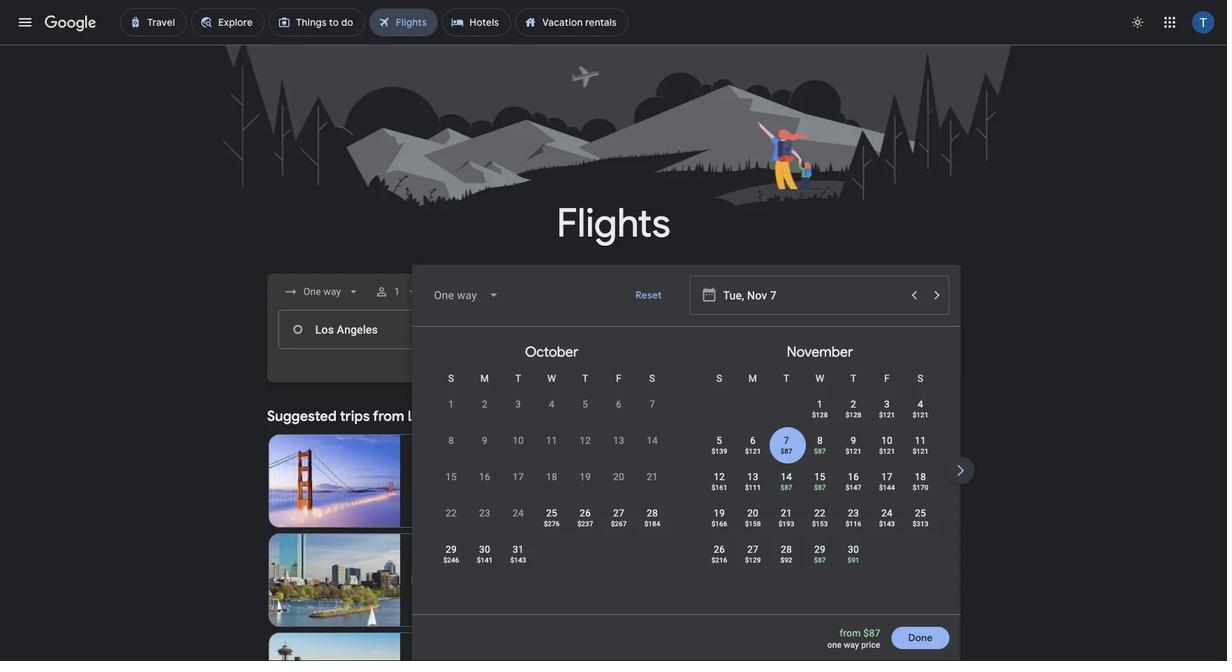 Task type: describe. For each thing, give the bounding box(es) containing it.
7 button
[[636, 398, 669, 431]]

$87 for 14
[[780, 484, 792, 492]]

$246
[[443, 556, 459, 565]]

boston
[[412, 545, 449, 560]]

18 $170
[[913, 471, 929, 492]]

san francisco dec 2 – 11
[[412, 446, 485, 473]]

, 141 us dollars element
[[477, 556, 493, 565]]

tue, oct 10 element
[[512, 434, 524, 448]]

$139
[[711, 447, 727, 456]]

1 s from the left
[[448, 373, 454, 384]]

explore destinations button
[[833, 405, 960, 428]]

f for november
[[884, 373, 890, 384]]

row containing 12
[[703, 464, 937, 504]]

sat, oct 21 element
[[647, 470, 658, 484]]

6 button
[[602, 398, 636, 431]]

2 t from the left
[[582, 373, 588, 384]]

flights
[[557, 199, 671, 248]]

suggested
[[267, 407, 337, 425]]

min
[[508, 475, 525, 487]]

$237
[[577, 520, 593, 528]]

9 button
[[468, 434, 501, 467]]

, 158 us dollars element
[[745, 520, 761, 528]]

none text field inside flight search box
[[278, 310, 475, 349]]

31
[[512, 544, 524, 555]]

20 for 20
[[613, 471, 624, 483]]

29 for 29 $246
[[445, 544, 457, 555]]

29 for 29 $87
[[814, 544, 826, 555]]

fri, oct 20 element
[[613, 470, 624, 484]]

21 button
[[636, 470, 669, 504]]

, 313 us dollars element
[[913, 520, 929, 528]]

12 $161
[[711, 471, 727, 492]]

22 $153
[[812, 508, 828, 528]]

8 $87
[[814, 435, 826, 456]]

, 129 us dollars element
[[745, 556, 761, 565]]

search button
[[577, 368, 651, 395]]

23 for 23
[[479, 508, 490, 519]]

, 166 us dollars element
[[711, 520, 727, 528]]

25 $276
[[544, 508, 560, 528]]

1 button
[[434, 398, 468, 431]]

17 button
[[501, 470, 535, 504]]

16 button
[[468, 470, 501, 504]]

$128 for 2
[[846, 411, 861, 419]]

suggested trips from los angeles
[[267, 407, 485, 425]]

seattle button
[[269, 633, 598, 662]]

sat, nov 25 element
[[915, 507, 926, 521]]

2 – 11
[[431, 462, 459, 473]]

26 for 26 $216
[[714, 544, 725, 555]]

price
[[862, 641, 881, 651]]

18 for 18 $170
[[915, 471, 926, 483]]

$193
[[778, 520, 794, 528]]

from inside suggested trips from los angeles region
[[373, 407, 404, 425]]

mon, nov 6 element
[[750, 434, 756, 448]]

tue, nov 14 element
[[781, 470, 792, 484]]

7 for 7
[[649, 399, 655, 410]]

suggested trips from los angeles region
[[267, 400, 960, 662]]

1 inside the 1 $128
[[817, 399, 823, 410]]

3 button
[[501, 398, 535, 431]]

9 $121
[[846, 435, 861, 456]]

, 128 us dollars element for 2
[[846, 411, 861, 419]]

row containing 26
[[703, 537, 870, 576]]

, 147 us dollars element
[[846, 484, 861, 492]]

$121 for 11
[[913, 447, 929, 456]]

san
[[412, 446, 431, 460]]

5 for 5
[[582, 399, 588, 410]]

one
[[828, 641, 842, 651]]

$87 for from $87
[[864, 628, 881, 639]]

row containing 5
[[703, 428, 937, 467]]

15 for 15 $87
[[814, 471, 826, 483]]

7 $87
[[780, 435, 792, 456]]

hr
[[483, 475, 492, 487]]

24 button
[[501, 507, 535, 540]]

1 inside 1 popup button
[[394, 286, 400, 298]]

october
[[525, 343, 578, 361]]

$141
[[477, 556, 493, 565]]

sat, nov 11 element
[[915, 434, 926, 448]]

1 $128
[[812, 399, 828, 419]]

$170
[[913, 484, 929, 492]]

21 for 21
[[647, 471, 658, 483]]

m for november
[[749, 373, 757, 384]]

explore destinations
[[849, 410, 944, 423]]

sun, oct 22 element
[[445, 507, 457, 521]]

mon, nov 13 element
[[747, 470, 759, 484]]

$111
[[745, 484, 761, 492]]

francisco
[[434, 446, 485, 460]]

sat, nov 18 element
[[915, 470, 926, 484]]

destinations
[[886, 410, 944, 423]]

october row group
[[417, 333, 686, 609]]

28 $92
[[780, 544, 792, 565]]

13 for 13
[[613, 435, 624, 446]]

$121 for 10
[[879, 447, 895, 456]]

row containing 19
[[703, 500, 937, 540]]

fri, oct 13 element
[[613, 434, 624, 448]]

$144
[[879, 484, 895, 492]]

sun, nov 19 element
[[714, 507, 725, 521]]

22 button
[[434, 507, 468, 540]]

row containing 22
[[434, 500, 669, 540]]

$158 inside row
[[745, 520, 761, 528]]

$147
[[846, 484, 861, 492]]

14 for 14 $87
[[781, 471, 792, 483]]

13 $111
[[745, 471, 761, 492]]

thu, oct 26 element
[[580, 507, 591, 521]]

14 button
[[636, 434, 669, 467]]

reset button
[[619, 279, 679, 312]]

4 for 4 $121
[[918, 399, 923, 410]]

from $87 one way price
[[828, 628, 881, 651]]

done button
[[892, 622, 950, 655]]

, 153 us dollars element
[[812, 520, 828, 528]]

row containing 8
[[434, 428, 669, 467]]

reset
[[636, 289, 662, 302]]

swap origin and destination. image
[[470, 321, 487, 338]]

mon, oct 30 element
[[479, 543, 490, 557]]

, 121 us dollars element for 3
[[879, 411, 895, 419]]

, 111 us dollars element
[[745, 484, 761, 492]]

$143 for 31
[[510, 556, 526, 565]]

2 $128
[[846, 399, 861, 419]]

sun, nov 12 element
[[714, 470, 725, 484]]

dec inside boston dec 2 – 9
[[412, 561, 429, 572]]

29 $246
[[443, 544, 459, 565]]

tue, oct 3 element
[[515, 398, 521, 412]]

12 for 12 $161
[[714, 471, 725, 483]]

sun, nov 5 element
[[717, 434, 722, 448]]

fri, oct 27 element
[[613, 507, 624, 521]]

26 $216
[[711, 544, 727, 565]]

, 91 us dollars element
[[848, 556, 859, 565]]

1 hr 22 min
[[475, 475, 525, 487]]

wed, oct 11 element
[[546, 434, 557, 448]]

wed, nov 22 element
[[814, 507, 826, 521]]

november
[[787, 343, 853, 361]]

15 button
[[434, 470, 468, 504]]

american image
[[412, 476, 423, 487]]

tue, nov 28 element
[[781, 543, 792, 557]]

thu, oct 19 element
[[580, 470, 591, 484]]

sun, nov 26 element
[[714, 543, 725, 557]]

fri, nov 10 element
[[881, 434, 893, 448]]

3 for 3 $121
[[884, 399, 890, 410]]

3 t from the left
[[783, 373, 789, 384]]

$91
[[848, 556, 859, 565]]

10 $121
[[879, 435, 895, 456]]

23 button
[[468, 507, 501, 540]]

from inside from $87 one way price
[[840, 628, 861, 639]]

$161
[[711, 484, 727, 492]]

13 button
[[602, 434, 636, 467]]

15 $87
[[814, 471, 826, 492]]

10 for 10
[[512, 435, 524, 446]]

20 for 20 $158
[[747, 508, 759, 519]]

$87 for 15
[[814, 484, 826, 492]]

10 for 10 $121
[[881, 435, 893, 446]]

, 87 us dollars element for 8
[[814, 447, 826, 456]]

5 for 5 $139
[[717, 435, 722, 446]]

6 for 6
[[616, 399, 622, 410]]

28 for 28 $92
[[781, 544, 792, 555]]

2 button
[[468, 398, 501, 431]]

5 $139
[[711, 435, 727, 456]]

way
[[844, 641, 859, 651]]

, 121 us dollars element for 6
[[745, 447, 761, 456]]

13 for 13 $111
[[747, 471, 759, 483]]

w for october
[[547, 373, 556, 384]]

16 for 16
[[479, 471, 490, 483]]

boston dec 2 – 9
[[412, 545, 454, 572]]

$166
[[711, 520, 727, 528]]

11 for 11
[[546, 435, 557, 446]]

23 $116
[[846, 508, 861, 528]]

, 184 us dollars element
[[644, 520, 660, 528]]

1 button
[[369, 275, 425, 309]]

17 $144
[[879, 471, 895, 492]]

seattle
[[412, 645, 449, 659]]

, 246 us dollars element
[[443, 556, 459, 565]]

, 170 us dollars element
[[913, 484, 929, 492]]



Task type: vqa. For each thing, say whether or not it's contained in the screenshot.
15 – 19
no



Task type: locate. For each thing, give the bounding box(es) containing it.
1 horizontal spatial 17
[[881, 471, 893, 483]]

0 horizontal spatial 3
[[515, 399, 521, 410]]

sat, oct 14 element
[[647, 434, 658, 448]]

0 horizontal spatial 13
[[613, 435, 624, 446]]

dec
[[412, 462, 429, 473], [412, 561, 429, 572]]

1 9 from the left
[[482, 435, 487, 446]]

10 down 3 button
[[512, 435, 524, 446]]

done
[[909, 632, 933, 645]]

2 16 from the left
[[848, 471, 859, 483]]

0 horizontal spatial , 128 us dollars element
[[812, 411, 828, 419]]

$121 for 4
[[913, 411, 929, 419]]

1 horizontal spatial , 128 us dollars element
[[846, 411, 861, 419]]

$129
[[745, 556, 761, 565]]

, 87 us dollars element left ', 91 us dollars' element
[[814, 556, 826, 565]]

2 4 from the left
[[918, 399, 923, 410]]

1 vertical spatial 14
[[781, 471, 792, 483]]

26 up ', 237 us dollars' element
[[580, 508, 591, 519]]

23 down 16 button
[[479, 508, 490, 519]]

2 30 from the left
[[848, 544, 859, 555]]

29 up , 246 us dollars element
[[445, 544, 457, 555]]

11 inside button
[[546, 435, 557, 446]]

$267
[[611, 520, 627, 528]]

mon, nov 27 element
[[747, 543, 759, 557]]

2 23 from the left
[[848, 508, 859, 519]]

sun, oct 15 element
[[445, 470, 457, 484]]

7
[[649, 399, 655, 410], [784, 435, 789, 446]]

0 horizontal spatial from
[[373, 407, 404, 425]]

1 vertical spatial 20
[[747, 508, 759, 519]]

1 16 from the left
[[479, 471, 490, 483]]

5 inside 5 $139
[[717, 435, 722, 446]]

1 inside suggested trips from los angeles region
[[475, 475, 481, 487]]

20 $158
[[745, 508, 761, 528]]

, 128 us dollars element
[[812, 411, 828, 419], [846, 411, 861, 419]]

1 horizontal spatial 29
[[814, 544, 826, 555]]

29 down $153
[[814, 544, 826, 555]]

19 $166
[[711, 508, 727, 528]]

26 inside 26 $237
[[580, 508, 591, 519]]

2 left tue, oct 3 element at the bottom of page
[[482, 399, 487, 410]]

22 inside 22 $153
[[814, 508, 826, 519]]

23 inside 23 $116
[[848, 508, 859, 519]]

, 87 us dollars element up tue, nov 14 element
[[780, 447, 792, 456]]

22 for 22 $153
[[814, 508, 826, 519]]

$143 left , 313 us dollars element
[[879, 520, 895, 528]]

mon, oct 2 element
[[482, 398, 487, 412]]

20
[[613, 471, 624, 483], [747, 508, 759, 519]]

, 121 us dollars element for 9
[[846, 447, 861, 456]]

0 horizontal spatial 12
[[580, 435, 591, 446]]

dec up united image at the bottom
[[412, 561, 429, 572]]

$128 up "thu, nov 9" element
[[846, 411, 861, 419]]

0 horizontal spatial 11
[[546, 435, 557, 446]]

19 up , 166 us dollars element
[[714, 508, 725, 519]]

tue, oct 31 element
[[512, 543, 524, 557]]

sun, oct 8 element
[[448, 434, 454, 448]]

$143 inside november row group
[[879, 520, 895, 528]]

18 inside the 18 $170
[[915, 471, 926, 483]]

22 right hr
[[495, 475, 506, 487]]

0 vertical spatial $143
[[879, 520, 895, 528]]

s up sun, nov 5 "element"
[[716, 373, 722, 384]]

20 down 13 button
[[613, 471, 624, 483]]

1 horizontal spatial 24
[[881, 508, 893, 519]]

7 right 'fri, oct 6' element
[[649, 399, 655, 410]]

$87 for 29
[[814, 556, 826, 565]]

0 horizontal spatial 26
[[580, 508, 591, 519]]

7 right mon, nov 6 element at bottom
[[784, 435, 789, 446]]

3 inside button
[[515, 399, 521, 410]]

1 horizontal spatial 20
[[747, 508, 759, 519]]

98 US dollars text field
[[569, 507, 587, 519]]

18 inside button
[[546, 471, 557, 483]]

1 18 from the left
[[546, 471, 557, 483]]

1 29 from the left
[[445, 544, 457, 555]]

1 horizontal spatial 6
[[750, 435, 756, 446]]

fri, oct 6 element
[[616, 398, 622, 412]]

mon, oct 23 element
[[479, 507, 490, 521]]

, 143 us dollars element down 31
[[510, 556, 526, 565]]

1 horizontal spatial 12
[[714, 471, 725, 483]]

$128 up wed, nov 8 element
[[812, 411, 828, 419]]

6 inside button
[[616, 399, 622, 410]]

17 for 17 $144
[[881, 471, 893, 483]]

5 left 'fri, oct 6' element
[[582, 399, 588, 410]]

, 216 us dollars element
[[711, 556, 727, 565]]

10 down explore destinations button
[[881, 435, 893, 446]]

united image
[[412, 575, 423, 586]]

1 horizontal spatial 11
[[915, 435, 926, 446]]

1 m from the left
[[480, 373, 489, 384]]

0 horizontal spatial 8
[[448, 435, 454, 446]]

4 inside button
[[549, 399, 554, 410]]

16
[[479, 471, 490, 483], [848, 471, 859, 483]]

23 up $116
[[848, 508, 859, 519]]

w inside october row group
[[547, 373, 556, 384]]

22 inside button
[[445, 508, 457, 519]]

5 button
[[568, 398, 602, 431]]

f
[[616, 373, 622, 384], [884, 373, 890, 384]]

f inside november row group
[[884, 373, 890, 384]]

thu, oct 5 element
[[582, 398, 588, 412]]

w for november
[[816, 373, 824, 384]]

0 vertical spatial 13
[[613, 435, 624, 446]]

8 button
[[434, 434, 468, 467]]

0 vertical spatial 5
[[582, 399, 588, 410]]

2 right wed, nov 1 element
[[851, 399, 856, 410]]

2 25 from the left
[[915, 508, 926, 519]]

8 inside button
[[448, 435, 454, 446]]

12 for 12
[[580, 435, 591, 446]]

17 up , 144 us dollars element
[[881, 471, 893, 483]]

fri, nov 3 element
[[884, 398, 890, 412]]

25 up , 276 us dollars element
[[546, 508, 557, 519]]

0 vertical spatial 7
[[649, 399, 655, 410]]

, 87 us dollars element for 29
[[814, 556, 826, 565]]

, 87 us dollars element up tue, nov 21 element
[[780, 484, 792, 492]]

2 for 2
[[482, 399, 487, 410]]

5 inside 5 button
[[582, 399, 588, 410]]

1 horizontal spatial 10
[[881, 435, 893, 446]]

sat, oct 7 element
[[649, 398, 655, 412]]

1 horizontal spatial $128
[[846, 411, 861, 419]]

2 f from the left
[[884, 373, 890, 384]]

7 for 7 $87
[[784, 435, 789, 446]]

19 inside 19 $166
[[714, 508, 725, 519]]

Flight search field
[[256, 265, 1222, 662]]

, 128 us dollars element up "thu, nov 9" element
[[846, 411, 861, 419]]

21 down 14 button
[[647, 471, 658, 483]]

9
[[482, 435, 487, 446], [851, 435, 856, 446]]

wed, nov 8 element
[[817, 434, 823, 448]]

3 right explore
[[884, 399, 890, 410]]

0 horizontal spatial $143
[[510, 556, 526, 565]]

2 dec from the top
[[412, 561, 429, 572]]

0 horizontal spatial 22
[[445, 508, 457, 519]]

1 vertical spatial dec
[[412, 561, 429, 572]]

18 up $170
[[915, 471, 926, 483]]

$121 for 3
[[879, 411, 895, 419]]

$121
[[879, 411, 895, 419], [913, 411, 929, 419], [745, 447, 761, 456], [846, 447, 861, 456], [879, 447, 895, 456], [913, 447, 929, 456]]

0 horizontal spatial 2
[[482, 399, 487, 410]]

30 inside 30 $91
[[848, 544, 859, 555]]

28 inside 28 $92
[[781, 544, 792, 555]]

28 for 28 $184
[[647, 508, 658, 519]]

18
[[546, 471, 557, 483], [915, 471, 926, 483]]

0 horizontal spatial 28
[[647, 508, 658, 519]]

24 $143
[[879, 508, 895, 528]]

0 horizontal spatial 6
[[616, 399, 622, 410]]

0 vertical spatial from
[[373, 407, 404, 425]]

2 11 from the left
[[915, 435, 926, 446]]

$128
[[812, 411, 828, 419], [846, 411, 861, 419]]

7 inside 7 $87
[[784, 435, 789, 446]]

thu, nov 30 element
[[848, 543, 859, 557]]

16 down 9 button
[[479, 471, 490, 483]]

tue, nov 7, departure date. element
[[784, 434, 789, 448]]

30 for 30 $141
[[479, 544, 490, 555]]

1 15 from the left
[[445, 471, 457, 483]]

1 horizontal spatial 18
[[915, 471, 926, 483]]

sat, oct 28 element
[[647, 507, 658, 521]]

29 inside 29 $246
[[445, 544, 457, 555]]

21
[[647, 471, 658, 483], [781, 508, 792, 519]]

23 inside button
[[479, 508, 490, 519]]

1 $128 from the left
[[812, 411, 828, 419]]

20 inside "button"
[[613, 471, 624, 483]]

1 horizontal spatial from
[[840, 628, 861, 639]]

11 for 11 $121
[[915, 435, 926, 446]]

wed, oct 18 element
[[546, 470, 557, 484]]

f up 'fri, oct 6' element
[[616, 373, 622, 384]]

$128 for 1
[[812, 411, 828, 419]]

10 inside 10 $121
[[881, 435, 893, 446]]

tue, oct 24 element
[[512, 507, 524, 521]]

14 down 7 $87 at bottom right
[[781, 471, 792, 483]]

, 161 us dollars element
[[711, 484, 727, 492]]

0 vertical spatial 26
[[580, 508, 591, 519]]

1 horizontal spatial 4
[[918, 399, 923, 410]]

15 inside 15 $87
[[814, 471, 826, 483]]

10
[[512, 435, 524, 446], [881, 435, 893, 446]]

6 inside 6 $121
[[750, 435, 756, 446]]

$143 for 24
[[879, 520, 895, 528]]

15 for 15
[[445, 471, 457, 483]]

13 inside 13 button
[[613, 435, 624, 446]]

dec down the san
[[412, 462, 429, 473]]

november row group
[[686, 333, 954, 609]]

1 horizontal spatial 15
[[814, 471, 826, 483]]

6 for 6 $121
[[750, 435, 756, 446]]

5
[[582, 399, 588, 410], [717, 435, 722, 446]]

, 121 us dollars element for 11
[[913, 447, 929, 456]]

27 up ', 129 us dollars' element
[[747, 544, 759, 555]]

1 4 from the left
[[549, 399, 554, 410]]

3 $121
[[879, 399, 895, 419]]

0 vertical spatial 6
[[616, 399, 622, 410]]

27 $267
[[611, 508, 627, 528]]

1 vertical spatial $158
[[565, 606, 587, 618]]

tue, nov 21 element
[[781, 507, 792, 521]]

1 vertical spatial 19
[[714, 508, 725, 519]]

t
[[515, 373, 521, 384], [582, 373, 588, 384], [783, 373, 789, 384], [851, 373, 856, 384]]

4 for 4
[[549, 399, 554, 410]]

16 for 16 $147
[[848, 471, 859, 483]]

10 inside 10 button
[[512, 435, 524, 446]]

mon, nov 20 element
[[747, 507, 759, 521]]

$87 up tue, nov 21 element
[[780, 484, 792, 492]]

1 vertical spatial 13
[[747, 471, 759, 483]]

25 for 25 $276
[[546, 508, 557, 519]]

11 $121
[[913, 435, 929, 456]]

, 143 us dollars element for 24
[[879, 520, 895, 528]]

fri, nov 17 element
[[881, 470, 893, 484]]

1 2 from the left
[[482, 399, 487, 410]]

29 inside 29 $87
[[814, 544, 826, 555]]

grid inside flight search box
[[417, 333, 1222, 623]]

, 128 us dollars element up wed, nov 8 element
[[812, 411, 828, 419]]

21 up $193
[[781, 508, 792, 519]]

24 inside button
[[512, 508, 524, 519]]

2 inside 2 $128
[[851, 399, 856, 410]]

0 horizontal spatial f
[[616, 373, 622, 384]]

0 vertical spatial 27
[[613, 508, 624, 519]]

13 up ', 111 us dollars' element at right
[[747, 471, 759, 483]]

1 vertical spatial $143
[[510, 556, 526, 565]]

2 17 from the left
[[881, 471, 893, 483]]

mon, oct 16 element
[[479, 470, 490, 484]]

2 for 2 $128
[[851, 399, 856, 410]]

9 down 2 button
[[482, 435, 487, 446]]

, 143 us dollars element
[[879, 520, 895, 528], [510, 556, 526, 565]]

30 up $91 at the right bottom of page
[[848, 544, 859, 555]]

2 8 from the left
[[817, 435, 823, 446]]

2 s from the left
[[649, 373, 655, 384]]

main menu image
[[17, 14, 34, 31]]

0 horizontal spatial 16
[[479, 471, 490, 483]]

from left los
[[373, 407, 404, 425]]

, 87 us dollars element up wed, nov 22 element at the bottom right of page
[[814, 484, 826, 492]]

f up fri, nov 3 "element"
[[884, 373, 890, 384]]

Departure text field
[[724, 277, 902, 314], [723, 311, 938, 349]]

158 US dollars text field
[[565, 606, 587, 618]]

f inside october row group
[[616, 373, 622, 384]]

17
[[512, 471, 524, 483], [881, 471, 893, 483]]

, 92 us dollars element
[[780, 556, 792, 565]]

row
[[434, 386, 669, 431], [803, 386, 937, 431], [434, 428, 669, 467], [703, 428, 937, 467], [434, 464, 669, 504], [703, 464, 937, 504], [434, 500, 669, 540], [703, 500, 937, 540], [434, 537, 535, 576], [703, 537, 870, 576]]

1 horizontal spatial 8
[[817, 435, 823, 446]]

6 down search
[[616, 399, 622, 410]]

27 for 27 $267
[[613, 508, 624, 519]]

0 horizontal spatial 5
[[582, 399, 588, 410]]

s up sat, nov 4 element
[[918, 373, 924, 384]]

from up way
[[840, 628, 861, 639]]

23
[[479, 508, 490, 519], [848, 508, 859, 519]]

30 up $141
[[479, 544, 490, 555]]

26 up the , 216 us dollars element
[[714, 544, 725, 555]]

1 vertical spatial , 143 us dollars element
[[510, 556, 526, 565]]

0 horizontal spatial 14
[[647, 435, 658, 446]]

s up sat, oct 7 element at right
[[649, 373, 655, 384]]

0 horizontal spatial 17
[[512, 471, 524, 483]]

30 $91
[[848, 544, 859, 565]]

$87 up price
[[864, 628, 881, 639]]

, 193 us dollars element
[[778, 520, 794, 528]]

18 down 11 button
[[546, 471, 557, 483]]

1 horizontal spatial 16
[[848, 471, 859, 483]]

row containing 15
[[434, 464, 669, 504]]

thu, nov 16 element
[[848, 470, 859, 484]]

0 vertical spatial 19
[[580, 471, 591, 483]]

$121 for 6
[[745, 447, 761, 456]]

12
[[580, 435, 591, 446], [714, 471, 725, 483]]

dec inside san francisco dec 2 – 11
[[412, 462, 429, 473]]

1 vertical spatial 12
[[714, 471, 725, 483]]

20 up , 158 us dollars element
[[747, 508, 759, 519]]

29 $87
[[814, 544, 826, 565]]

15 inside button
[[445, 471, 457, 483]]

19 down 12 button
[[580, 471, 591, 483]]

$184
[[644, 520, 660, 528]]

1 inside 1 button
[[448, 399, 454, 410]]

row group
[[954, 333, 1222, 609]]

thu, nov 2 element
[[851, 398, 856, 412]]

, 237 us dollars element
[[577, 520, 593, 528]]

30 for 30 $91
[[848, 544, 859, 555]]

0 vertical spatial , 143 us dollars element
[[879, 520, 895, 528]]

28 inside 28 $184
[[647, 508, 658, 519]]

$87 inside from $87 one way price
[[864, 628, 881, 639]]

1 horizontal spatial w
[[816, 373, 824, 384]]

11 inside 11 $121
[[915, 435, 926, 446]]

fri, nov 24 element
[[881, 507, 893, 521]]

19 button
[[568, 470, 602, 504]]

0 vertical spatial dec
[[412, 462, 429, 473]]

21 inside '21 $193'
[[781, 508, 792, 519]]

, 116 us dollars element
[[846, 520, 861, 528]]

0 horizontal spatial , 143 us dollars element
[[510, 556, 526, 565]]

sat, nov 4 element
[[918, 398, 923, 412]]

$98
[[569, 507, 587, 519]]

thu, oct 12 element
[[580, 434, 591, 448]]

3 s from the left
[[716, 373, 722, 384]]

0 horizontal spatial 15
[[445, 471, 457, 483]]

1 horizontal spatial $143
[[879, 520, 895, 528]]

2 – 9
[[431, 561, 454, 572]]

, 128 us dollars element for 1
[[812, 411, 828, 419]]

wed, oct 25 element
[[546, 507, 557, 521]]

search
[[608, 375, 640, 388]]

1 horizontal spatial 27
[[747, 544, 759, 555]]

change appearance image
[[1121, 6, 1155, 39]]

, 144 us dollars element
[[879, 484, 895, 492]]

t up thu, oct 5 element
[[582, 373, 588, 384]]

30 inside 30 $141
[[479, 544, 490, 555]]

2 m from the left
[[749, 373, 757, 384]]

22 up $153
[[814, 508, 826, 519]]

24 down 17 'button'
[[512, 508, 524, 519]]

1 30 from the left
[[479, 544, 490, 555]]

1 24 from the left
[[512, 508, 524, 519]]

$87 left ', 91 us dollars' element
[[814, 556, 826, 565]]

5 up '$139'
[[717, 435, 722, 446]]

wed, nov 15 element
[[814, 470, 826, 484]]

1 horizontal spatial 25
[[915, 508, 926, 519]]

24 for 24 $143
[[881, 508, 893, 519]]

1 horizontal spatial 14
[[781, 471, 792, 483]]

4 $121
[[913, 399, 929, 419]]

1 horizontal spatial 7
[[784, 435, 789, 446]]

t up tue, oct 3 element at the bottom of page
[[515, 373, 521, 384]]

row containing 29
[[434, 537, 535, 576]]

14 inside button
[[647, 435, 658, 446]]

4 t from the left
[[851, 373, 856, 384]]

19
[[580, 471, 591, 483], [714, 508, 725, 519]]

2 w from the left
[[816, 373, 824, 384]]

28 up $92
[[781, 544, 792, 555]]

0 horizontal spatial 29
[[445, 544, 457, 555]]

28 up ", 184 us dollars" element
[[647, 508, 658, 519]]

24
[[512, 508, 524, 519], [881, 508, 893, 519]]

0 vertical spatial 12
[[580, 435, 591, 446]]

1 horizontal spatial $158
[[745, 520, 761, 528]]

0 horizontal spatial 25
[[546, 508, 557, 519]]

$143 inside october row group
[[510, 556, 526, 565]]

4 s from the left
[[918, 373, 924, 384]]

grid
[[417, 333, 1222, 623]]

2 9 from the left
[[851, 435, 856, 446]]

thu, nov 9 element
[[851, 434, 856, 448]]

11 down destinations
[[915, 435, 926, 446]]

18 button
[[535, 470, 568, 504]]

3 inside 3 $121
[[884, 399, 890, 410]]

0 horizontal spatial 20
[[613, 471, 624, 483]]

1 horizontal spatial 30
[[848, 544, 859, 555]]

2 2 from the left
[[851, 399, 856, 410]]

1 horizontal spatial 2
[[851, 399, 856, 410]]

1 horizontal spatial 19
[[714, 508, 725, 519]]

angeles
[[433, 407, 485, 425]]

21 inside button
[[647, 471, 658, 483]]

7 inside button
[[649, 399, 655, 410]]

25 up , 313 us dollars element
[[915, 508, 926, 519]]

, 121 us dollars element for 10
[[879, 447, 895, 456]]

9 inside the 9 $121
[[851, 435, 856, 446]]

1 horizontal spatial 5
[[717, 435, 722, 446]]

27 inside 27 $129
[[747, 544, 759, 555]]

17 inside 17 'button'
[[512, 471, 524, 483]]

0 horizontal spatial m
[[480, 373, 489, 384]]

16 up , 147 us dollars element
[[848, 471, 859, 483]]

1 horizontal spatial m
[[749, 373, 757, 384]]

22 inside suggested trips from los angeles region
[[495, 475, 506, 487]]

1 vertical spatial 27
[[747, 544, 759, 555]]

27 up $267
[[613, 508, 624, 519]]

from
[[373, 407, 404, 425], [840, 628, 861, 639]]

12 button
[[568, 434, 602, 467]]

0 vertical spatial 14
[[647, 435, 658, 446]]

9 for 9 $121
[[851, 435, 856, 446]]

3 left wed, oct 4 element at the left bottom
[[515, 399, 521, 410]]

, 267 us dollars element
[[611, 520, 627, 528]]

0 horizontal spatial 9
[[482, 435, 487, 446]]

11 down 4 button
[[546, 435, 557, 446]]

24 inside 24 $143
[[881, 508, 893, 519]]

$313
[[913, 520, 929, 528]]

, 121 us dollars element for 4
[[913, 411, 929, 419]]

$216
[[711, 556, 727, 565]]

12 down 5 button
[[580, 435, 591, 446]]

26
[[580, 508, 591, 519], [714, 544, 725, 555]]

25 $313
[[913, 508, 929, 528]]

2 inside 2 button
[[482, 399, 487, 410]]

1 25 from the left
[[546, 508, 557, 519]]

$121 for 9
[[846, 447, 861, 456]]

t down november
[[783, 373, 789, 384]]

16 inside 16 $147
[[848, 471, 859, 483]]

$143 down 31
[[510, 556, 526, 565]]

8
[[448, 435, 454, 446], [817, 435, 823, 446]]

27 $129
[[745, 544, 761, 565]]

26 inside 26 $216
[[714, 544, 725, 555]]

wed, nov 1 element
[[817, 398, 823, 412]]

1 horizontal spatial 23
[[848, 508, 859, 519]]

14
[[647, 435, 658, 446], [781, 471, 792, 483]]

$87
[[780, 447, 792, 456], [814, 447, 826, 456], [780, 484, 792, 492], [814, 484, 826, 492], [814, 556, 826, 565], [864, 628, 881, 639]]

14 $87
[[780, 471, 792, 492]]

w
[[547, 373, 556, 384], [816, 373, 824, 384]]

0 horizontal spatial 18
[[546, 471, 557, 483]]

None field
[[423, 279, 511, 312], [278, 279, 366, 305], [423, 279, 511, 312], [278, 279, 366, 305]]

25 for 25 $313
[[915, 508, 926, 519]]

17 inside 17 $144
[[881, 471, 893, 483]]

2 $128 from the left
[[846, 411, 861, 419]]

sun, oct 29 element
[[445, 543, 457, 557]]

1 horizontal spatial f
[[884, 373, 890, 384]]

24 down the $144
[[881, 508, 893, 519]]

, 87 us dollars element up wed, nov 15 element
[[814, 447, 826, 456]]

1 11 from the left
[[546, 435, 557, 446]]

mon, oct 9 element
[[482, 434, 487, 448]]

1 vertical spatial 28
[[781, 544, 792, 555]]

, 121 us dollars element
[[879, 411, 895, 419], [913, 411, 929, 419], [745, 447, 761, 456], [846, 447, 861, 456], [879, 447, 895, 456], [913, 447, 929, 456]]

2 3 from the left
[[884, 399, 890, 410]]

s
[[448, 373, 454, 384], [649, 373, 655, 384], [716, 373, 722, 384], [918, 373, 924, 384]]

3 for 3
[[515, 399, 521, 410]]

1 vertical spatial 21
[[781, 508, 792, 519]]

25 inside 25 $313
[[915, 508, 926, 519]]

, 87 us dollars element
[[780, 447, 792, 456], [814, 447, 826, 456], [780, 484, 792, 492], [814, 484, 826, 492], [814, 556, 826, 565]]

8 down the 1 $128
[[817, 435, 823, 446]]

1 horizontal spatial 13
[[747, 471, 759, 483]]

8 for 8 $87
[[817, 435, 823, 446]]

$87 up wed, nov 22 element at the bottom right of page
[[814, 484, 826, 492]]

19 for 19
[[580, 471, 591, 483]]

0 horizontal spatial 4
[[549, 399, 554, 410]]

f for october
[[616, 373, 622, 384]]

9 down explore
[[851, 435, 856, 446]]

11 button
[[535, 434, 568, 467]]

$158 inside suggested trips from los angeles region
[[565, 606, 587, 618]]

0 horizontal spatial 7
[[649, 399, 655, 410]]

1 t from the left
[[515, 373, 521, 384]]

m inside october row group
[[480, 373, 489, 384]]

1 horizontal spatial 26
[[714, 544, 725, 555]]

1 f from the left
[[616, 373, 622, 384]]

30
[[479, 544, 490, 555], [848, 544, 859, 555]]

13 inside 13 $111
[[747, 471, 759, 483]]

1 horizontal spatial 28
[[781, 544, 792, 555]]

w inside november row group
[[816, 373, 824, 384]]

13
[[613, 435, 624, 446], [747, 471, 759, 483]]

13 down 6 button
[[613, 435, 624, 446]]

17 down 10 button
[[512, 471, 524, 483]]

25 inside 25 $276
[[546, 508, 557, 519]]

1 dec from the top
[[412, 462, 429, 473]]

1 3 from the left
[[515, 399, 521, 410]]

, 87 us dollars element for 7
[[780, 447, 792, 456]]

2 15 from the left
[[814, 471, 826, 483]]

1 17 from the left
[[512, 471, 524, 483]]

1 vertical spatial 26
[[714, 544, 725, 555]]

2
[[482, 399, 487, 410], [851, 399, 856, 410]]

0 horizontal spatial 27
[[613, 508, 624, 519]]

$87 for 7
[[780, 447, 792, 456]]

$87 up wed, nov 15 element
[[814, 447, 826, 456]]

31 $143
[[510, 544, 526, 565]]

$276
[[544, 520, 560, 528]]

1 w from the left
[[547, 373, 556, 384]]

1 8 from the left
[[448, 435, 454, 446]]

10 button
[[501, 434, 535, 467]]

14 down 7 button at the right of the page
[[647, 435, 658, 446]]

9 inside button
[[482, 435, 487, 446]]

wed, nov 29 element
[[814, 543, 826, 557]]

30 $141
[[477, 544, 493, 565]]

1 23 from the left
[[479, 508, 490, 519]]

m up mon, oct 2 element
[[480, 373, 489, 384]]

None text field
[[278, 310, 475, 349]]

, 87 us dollars element for 14
[[780, 484, 792, 492]]

0 horizontal spatial $128
[[812, 411, 828, 419]]

m
[[480, 373, 489, 384], [749, 373, 757, 384]]

8 down angeles
[[448, 435, 454, 446]]

14 for 14
[[647, 435, 658, 446]]

1 horizontal spatial 21
[[781, 508, 792, 519]]

w up wed, oct 4 element at the left bottom
[[547, 373, 556, 384]]

s up sun, oct 1 element
[[448, 373, 454, 384]]

2 10 from the left
[[881, 435, 893, 446]]

w up wed, nov 1 element
[[816, 373, 824, 384]]

0 vertical spatial $158
[[745, 520, 761, 528]]

19 for 19 $166
[[714, 508, 725, 519]]

tue, oct 17 element
[[512, 470, 524, 484]]

2 horizontal spatial 22
[[814, 508, 826, 519]]

$153
[[812, 520, 828, 528]]

2 , 128 us dollars element from the left
[[846, 411, 861, 419]]

9 for 9
[[482, 435, 487, 446]]

1 , 128 us dollars element from the left
[[812, 411, 828, 419]]

0 vertical spatial 21
[[647, 471, 658, 483]]

1 vertical spatial 6
[[750, 435, 756, 446]]

27 inside 27 $267
[[613, 508, 624, 519]]

grid containing october
[[417, 333, 1222, 623]]

0 horizontal spatial 30
[[479, 544, 490, 555]]

$87 for 8
[[814, 447, 826, 456]]

, 87 us dollars element for 15
[[814, 484, 826, 492]]

17 for 17
[[512, 471, 524, 483]]

12 inside 12 $161
[[714, 471, 725, 483]]

1 10 from the left
[[512, 435, 524, 446]]

$116
[[846, 520, 861, 528]]

4 inside 4 $121
[[918, 399, 923, 410]]

next image
[[944, 454, 978, 488]]

, 143 us dollars element left , 313 us dollars element
[[879, 520, 895, 528]]

thu, nov 23 element
[[848, 507, 859, 521]]

2 24 from the left
[[881, 508, 893, 519]]

16 $147
[[846, 471, 861, 492]]

1 horizontal spatial 3
[[884, 399, 890, 410]]

6 right sun, nov 5 "element"
[[750, 435, 756, 446]]

24 for 24
[[512, 508, 524, 519]]

12 inside button
[[580, 435, 591, 446]]

m inside row group
[[749, 373, 757, 384]]

8 inside 8 $87
[[817, 435, 823, 446]]

wed, oct 4 element
[[549, 398, 554, 412]]

18 for 18
[[546, 471, 557, 483]]

sun, oct 1 element
[[448, 398, 454, 412]]

, 143 us dollars element for 31
[[510, 556, 526, 565]]

2 29 from the left
[[814, 544, 826, 555]]

nonstop
[[428, 475, 467, 487]]

, 276 us dollars element
[[544, 520, 560, 528]]

8 for 8
[[448, 435, 454, 446]]

21 for 21 $193
[[781, 508, 792, 519]]

t up thu, nov 2 element
[[851, 373, 856, 384]]

$87 up tue, nov 14 element
[[780, 447, 792, 456]]

22 for 22
[[445, 508, 457, 519]]

1 horizontal spatial 22
[[495, 475, 506, 487]]

2 18 from the left
[[915, 471, 926, 483]]

16 inside button
[[479, 471, 490, 483]]

1 vertical spatial 5
[[717, 435, 722, 446]]

20 inside 20 $158
[[747, 508, 759, 519]]

26 $237
[[577, 508, 593, 528]]

, 139 us dollars element
[[711, 447, 727, 456]]

26 for 26 $237
[[580, 508, 591, 519]]

1 vertical spatial 7
[[784, 435, 789, 446]]

22 down 15 button
[[445, 508, 457, 519]]

0 vertical spatial 28
[[647, 508, 658, 519]]

14 inside "14 $87"
[[781, 471, 792, 483]]

m up mon, nov 6 element at bottom
[[749, 373, 757, 384]]

19 inside 19 button
[[580, 471, 591, 483]]

27 for 27 $129
[[747, 544, 759, 555]]

28 $184
[[644, 508, 660, 528]]

23 for 23 $116
[[848, 508, 859, 519]]

12 up $161
[[714, 471, 725, 483]]

m for october
[[480, 373, 489, 384]]



